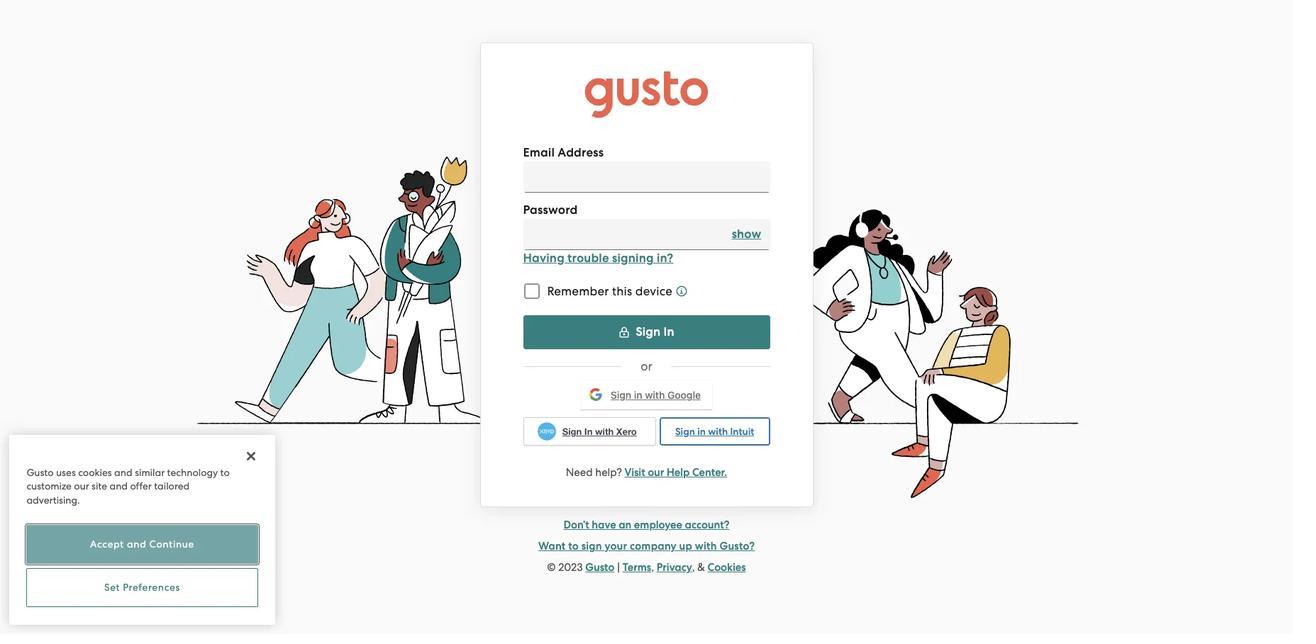 Task type: describe. For each thing, give the bounding box(es) containing it.
sign for sign in with xero
[[562, 426, 582, 438]]

1 vertical spatial gusto
[[585, 562, 615, 575]]

&
[[698, 562, 705, 575]]

with right up
[[695, 541, 717, 554]]

set
[[104, 583, 120, 594]]

continue
[[149, 539, 194, 551]]

xero
[[616, 426, 637, 438]]

in for sign in
[[664, 325, 675, 340]]

information: remember this device image
[[676, 286, 687, 297]]

show button
[[732, 226, 762, 243]]

1 horizontal spatial our
[[648, 467, 664, 480]]

sign for sign in with intuit
[[675, 426, 695, 438]]

help
[[667, 467, 690, 480]]

set preferences
[[104, 583, 180, 594]]

privacy link
[[657, 562, 692, 575]]

1 horizontal spatial to
[[568, 541, 579, 554]]

with for google
[[645, 390, 665, 402]]

preferences
[[123, 583, 180, 594]]

don't have an       employee account?
[[564, 520, 730, 532]]

this
[[612, 285, 632, 299]]

want
[[538, 541, 566, 554]]

or
[[641, 360, 652, 374]]

gusto uses cookies and similar technology to customize our site and offer tailored advertising.
[[27, 467, 230, 506]]

sign in with intuit
[[675, 426, 754, 438]]

sign
[[582, 541, 602, 554]]

0 vertical spatial and
[[114, 467, 132, 479]]

don't have an       employee account? link
[[564, 520, 730, 532]]

gusto inside gusto uses cookies and similar technology to customize our site and offer tailored advertising.
[[27, 467, 54, 479]]

1 vertical spatial and
[[110, 481, 128, 492]]

with for xero
[[595, 426, 614, 438]]

visit our help center. link
[[625, 467, 727, 480]]

employee
[[634, 520, 682, 532]]

cookies link
[[708, 562, 746, 575]]

gusto?
[[720, 541, 755, 554]]

trouble
[[568, 251, 609, 266]]

have
[[592, 520, 616, 532]]

customize
[[27, 481, 72, 492]]

don't
[[564, 520, 589, 532]]

email
[[523, 146, 555, 160]]

gusto logo image
[[585, 71, 709, 119]]

having trouble signing in? link
[[523, 251, 770, 268]]

in for sign in with intuit
[[698, 426, 706, 438]]

sign in with google
[[611, 390, 701, 402]]

cookies
[[708, 562, 746, 575]]

technology
[[167, 467, 218, 479]]

sign in with xero
[[562, 426, 637, 438]]

need
[[566, 467, 593, 480]]

and inside button
[[127, 539, 147, 551]]

in for sign in with google
[[634, 390, 642, 402]]

device
[[635, 285, 673, 299]]

want to sign your company up with gusto? link
[[538, 539, 755, 556]]

xero logo image
[[538, 423, 556, 442]]

signing
[[612, 251, 654, 266]]

© 2023 gusto | terms , privacy , & cookies
[[547, 562, 746, 575]]

Email Address field
[[523, 162, 770, 193]]

cookies
[[78, 467, 112, 479]]

sign in with google link
[[581, 381, 712, 410]]

accept and continue
[[90, 539, 194, 551]]



Task type: locate. For each thing, give the bounding box(es) containing it.
and up the offer
[[114, 467, 132, 479]]

similar
[[135, 467, 165, 479]]

sign up xero
[[611, 390, 632, 402]]

sign in with xero link
[[523, 418, 656, 447], [523, 418, 656, 446]]

with left google
[[645, 390, 665, 402]]

to left sign
[[568, 541, 579, 554]]

your
[[605, 541, 627, 554]]

©
[[547, 562, 556, 575]]

uses
[[56, 467, 76, 479]]

gusto left |
[[585, 562, 615, 575]]

Remember this device checkbox
[[516, 276, 547, 307]]

help?
[[595, 467, 622, 480]]

in inside button
[[664, 325, 675, 340]]

0 horizontal spatial ,
[[651, 562, 654, 575]]

and right accept
[[127, 539, 147, 551]]

0 horizontal spatial in
[[584, 426, 593, 438]]

and right site
[[110, 481, 128, 492]]

0 horizontal spatial to
[[220, 467, 230, 479]]

, left the &
[[692, 562, 695, 575]]

in?
[[657, 251, 674, 266]]

in inside sign in with intuit link
[[698, 426, 706, 438]]

0 horizontal spatial our
[[74, 481, 89, 492]]

set preferences button
[[27, 569, 258, 608]]

sign in button
[[523, 316, 770, 350]]

in down or
[[634, 390, 642, 402]]

sign up or
[[636, 325, 661, 340]]

an
[[619, 520, 632, 532]]

accept
[[90, 539, 124, 551]]

in for sign in with xero
[[584, 426, 593, 438]]

0 horizontal spatial in
[[634, 390, 642, 402]]

1 , from the left
[[651, 562, 654, 575]]

0 vertical spatial gusto
[[27, 467, 54, 479]]

2 vertical spatial and
[[127, 539, 147, 551]]

our left site
[[74, 481, 89, 492]]

in down google
[[698, 426, 706, 438]]

with for intuit
[[708, 426, 728, 438]]

password
[[523, 203, 578, 218]]

our right visit
[[648, 467, 664, 480]]

sign right xero logo
[[562, 426, 582, 438]]

need help? visit our help center.
[[566, 467, 727, 480]]

privacy
[[657, 562, 692, 575]]

1 vertical spatial in
[[698, 426, 706, 438]]

to inside gusto uses cookies and similar technology to customize our site and offer tailored advertising.
[[220, 467, 230, 479]]

2 , from the left
[[692, 562, 695, 575]]

1 horizontal spatial in
[[664, 325, 675, 340]]

want to sign your company up with gusto?
[[538, 541, 755, 554]]

tailored
[[154, 481, 190, 492]]

gusto
[[27, 467, 54, 479], [585, 562, 615, 575]]

site
[[92, 481, 107, 492]]

1 horizontal spatial in
[[698, 426, 706, 438]]

0 horizontal spatial gusto
[[27, 467, 54, 479]]

in inside sign in with google link
[[634, 390, 642, 402]]

Password password field
[[523, 219, 770, 251]]

in left xero
[[584, 426, 593, 438]]

accept and continue button
[[27, 526, 258, 565]]

1 vertical spatial our
[[74, 481, 89, 492]]

in down device
[[664, 325, 675, 340]]

in
[[664, 325, 675, 340], [584, 426, 593, 438]]

|
[[617, 562, 620, 575]]

gusto up customize
[[27, 467, 54, 479]]

with left xero
[[595, 426, 614, 438]]

sign in
[[636, 325, 675, 340]]

google
[[668, 390, 701, 402]]

up
[[679, 541, 693, 554]]

in
[[634, 390, 642, 402], [698, 426, 706, 438]]

0 vertical spatial to
[[220, 467, 230, 479]]

remember
[[547, 285, 609, 299]]

sign down google
[[675, 426, 695, 438]]

, down company
[[651, 562, 654, 575]]

terms link
[[623, 562, 651, 575]]

with
[[645, 390, 665, 402], [708, 426, 728, 438], [595, 426, 614, 438], [695, 541, 717, 554]]

1 vertical spatial in
[[584, 426, 593, 438]]

having
[[523, 251, 565, 266]]

sign in with intuit link
[[660, 418, 770, 447]]

to right technology
[[220, 467, 230, 479]]

sign for sign in with google
[[611, 390, 632, 402]]

our inside gusto uses cookies and similar technology to customize our site and offer tailored advertising.
[[74, 481, 89, 492]]

having trouble signing in?
[[523, 251, 674, 266]]

0 vertical spatial in
[[664, 325, 675, 340]]

visit
[[625, 467, 645, 480]]

company
[[630, 541, 677, 554]]

account?
[[685, 520, 730, 532]]

to
[[220, 467, 230, 479], [568, 541, 579, 554]]

2023
[[558, 562, 583, 575]]

our
[[648, 467, 664, 480], [74, 481, 89, 492]]

sign for sign in
[[636, 325, 661, 340]]

intuit
[[730, 426, 754, 438]]

show
[[732, 227, 762, 242]]

email address
[[523, 146, 604, 160]]

gusto link
[[585, 562, 615, 575]]

and
[[114, 467, 132, 479], [110, 481, 128, 492], [127, 539, 147, 551]]

center.
[[692, 467, 727, 480]]

,
[[651, 562, 654, 575], [692, 562, 695, 575]]

address
[[558, 146, 604, 160]]

1 horizontal spatial gusto
[[585, 562, 615, 575]]

sign inside button
[[636, 325, 661, 340]]

sign
[[636, 325, 661, 340], [611, 390, 632, 402], [675, 426, 695, 438], [562, 426, 582, 438]]

1 vertical spatial to
[[568, 541, 579, 554]]

remember this device
[[547, 285, 673, 299]]

0 vertical spatial in
[[634, 390, 642, 402]]

terms
[[623, 562, 651, 575]]

advertising.
[[27, 495, 80, 506]]

1 horizontal spatial ,
[[692, 562, 695, 575]]

offer
[[130, 481, 152, 492]]

0 vertical spatial our
[[648, 467, 664, 480]]

with left the "intuit"
[[708, 426, 728, 438]]



Task type: vqa. For each thing, say whether or not it's contained in the screenshot.
the right ,
yes



